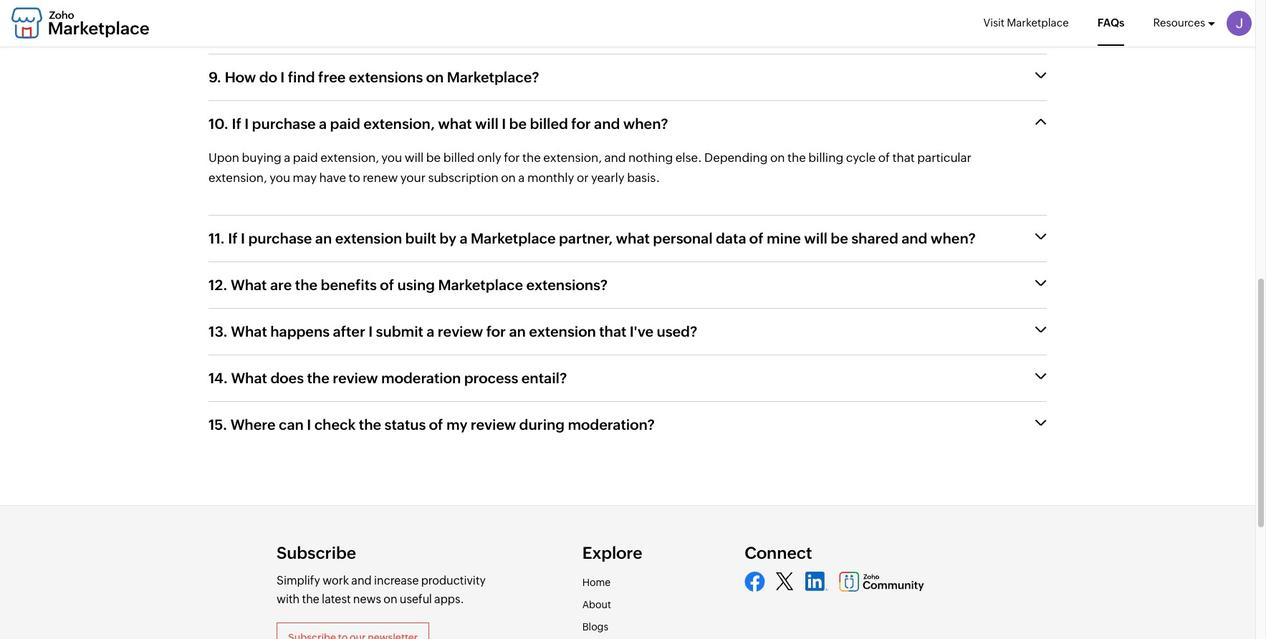 Task type: vqa. For each thing, say whether or not it's contained in the screenshot.
the inside The 'Simplify Work And Increase Productivity With The Latest News On Useful Apps.'
yes



Task type: describe. For each thing, give the bounding box(es) containing it.
1 horizontal spatial when?
[[931, 230, 976, 246]]

i down the marketplace?
[[502, 116, 506, 132]]

i've
[[630, 323, 653, 339]]

0 vertical spatial marketplace
[[1007, 16, 1069, 29]]

particular
[[917, 151, 972, 165]]

during
[[519, 416, 565, 433]]

find
[[288, 69, 315, 86]]

of left using
[[380, 276, 394, 293]]

for inside the upon buying a paid extension, you will be billed only for the extension, and nothing else. depending on the billing cycle of that particular extension, you may have to renew your subscription on a monthly or yearly basis.
[[504, 151, 520, 165]]

partner,
[[559, 230, 613, 246]]

and inside simplify work and increase productivity with the latest news on useful apps.
[[351, 574, 372, 588]]

moderation?
[[568, 416, 655, 433]]

latest
[[322, 592, 351, 606]]

your
[[400, 170, 426, 185]]

benefits
[[321, 276, 377, 293]]

subscription
[[428, 170, 499, 185]]

0 horizontal spatial when?
[[623, 116, 668, 132]]

a down free
[[319, 116, 327, 132]]

are
[[270, 276, 292, 293]]

useful
[[400, 592, 432, 606]]

to
[[349, 170, 360, 185]]

10.
[[209, 116, 229, 132]]

0 horizontal spatial extension
[[335, 230, 402, 246]]

personal
[[653, 230, 713, 246]]

a right submit
[[427, 323, 435, 339]]

subscribe
[[277, 544, 356, 562]]

where
[[230, 416, 276, 433]]

if for 10.
[[232, 116, 241, 132]]

status
[[384, 416, 426, 433]]

nothing
[[628, 151, 673, 165]]

of left my
[[429, 416, 443, 433]]

by
[[439, 230, 456, 246]]

extension, up or
[[543, 151, 602, 165]]

happens
[[270, 323, 330, 339]]

about
[[582, 599, 611, 610]]

2 horizontal spatial be
[[831, 230, 848, 246]]

entail?
[[521, 370, 567, 386]]

have
[[319, 170, 346, 185]]

i right 11.
[[241, 230, 245, 246]]

13. what happens after i submit a review for an extension that i've used?
[[209, 323, 697, 339]]

renew
[[363, 170, 398, 185]]

used?
[[657, 323, 697, 339]]

cycle
[[846, 151, 876, 165]]

visit marketplace
[[983, 16, 1069, 29]]

15.
[[209, 416, 227, 433]]

12. what are the benefits of using marketplace extensions?
[[209, 276, 608, 293]]

upon
[[209, 151, 239, 165]]

9. how do i find free extensions on marketplace?
[[209, 69, 539, 86]]

simplify
[[277, 574, 320, 588]]

be inside the upon buying a paid extension, you will be billed only for the extension, and nothing else. depending on the billing cycle of that particular extension, you may have to renew your subscription on a monthly or yearly basis.
[[426, 151, 441, 165]]

and up the upon buying a paid extension, you will be billed only for the extension, and nothing else. depending on the billing cycle of that particular extension, you may have to renew your subscription on a monthly or yearly basis.
[[594, 116, 620, 132]]

simplify work and increase productivity with the latest news on useful apps.
[[277, 574, 486, 606]]

upon buying a paid extension, you will be billed only for the extension, and nothing else. depending on the billing cycle of that particular extension, you may have to renew your subscription on a monthly or yearly basis.
[[209, 151, 972, 185]]

visit marketplace link
[[983, 0, 1069, 46]]

the up monthly
[[522, 151, 541, 165]]

may
[[293, 170, 317, 185]]

extension, down the upon
[[209, 170, 267, 185]]

and inside the upon buying a paid extension, you will be billed only for the extension, and nothing else. depending on the billing cycle of that particular extension, you may have to renew your subscription on a monthly or yearly basis.
[[604, 151, 626, 165]]

of right data
[[749, 230, 763, 246]]

the left billing
[[787, 151, 806, 165]]

0 vertical spatial will
[[475, 116, 499, 132]]

blogs link
[[582, 616, 608, 638]]

marketplace?
[[447, 69, 539, 86]]

faqs link
[[1097, 0, 1125, 46]]

process
[[464, 370, 518, 386]]

0 vertical spatial for
[[571, 116, 591, 132]]

mine
[[767, 230, 801, 246]]

1 horizontal spatial billed
[[530, 116, 568, 132]]

buying
[[242, 151, 281, 165]]

basis.
[[627, 170, 660, 185]]

11.
[[209, 230, 225, 246]]

14.
[[209, 370, 228, 386]]

free
[[318, 69, 346, 86]]

data
[[716, 230, 746, 246]]

1 vertical spatial marketplace
[[471, 230, 556, 246]]

1 horizontal spatial be
[[509, 116, 527, 132]]

or
[[577, 170, 589, 185]]

a left monthly
[[518, 170, 525, 185]]

that inside the upon buying a paid extension, you will be billed only for the extension, and nothing else. depending on the billing cycle of that particular extension, you may have to renew your subscription on a monthly or yearly basis.
[[892, 151, 915, 165]]

purchase for an
[[248, 230, 312, 246]]

productivity
[[421, 574, 486, 588]]

a right the by
[[460, 230, 468, 246]]

1 vertical spatial you
[[270, 170, 290, 185]]

the right check
[[359, 416, 381, 433]]

after
[[333, 323, 365, 339]]

billing
[[808, 151, 843, 165]]

only
[[477, 151, 501, 165]]



Task type: locate. For each thing, give the bounding box(es) containing it.
what for 13.
[[231, 323, 267, 339]]

1 horizontal spatial paid
[[330, 116, 360, 132]]

be down the 10. if i purchase a paid extension, what will i be billed for and when?
[[426, 151, 441, 165]]

on inside simplify work and increase productivity with the latest news on useful apps.
[[384, 592, 397, 606]]

yearly
[[591, 170, 625, 185]]

0 horizontal spatial paid
[[293, 151, 318, 165]]

connect
[[745, 544, 812, 562]]

when?
[[623, 116, 668, 132], [931, 230, 976, 246]]

on right depending
[[770, 151, 785, 165]]

0 vertical spatial that
[[892, 151, 915, 165]]

0 horizontal spatial will
[[405, 151, 424, 165]]

review up process
[[438, 323, 483, 339]]

how
[[225, 69, 256, 86]]

purchase for a
[[252, 116, 316, 132]]

1 vertical spatial billed
[[443, 151, 475, 165]]

will up 'only'
[[475, 116, 499, 132]]

2 vertical spatial be
[[831, 230, 848, 246]]

1 vertical spatial will
[[405, 151, 424, 165]]

0 vertical spatial purchase
[[252, 116, 316, 132]]

review right my
[[471, 416, 516, 433]]

you
[[381, 151, 402, 165], [270, 170, 290, 185]]

does
[[270, 370, 304, 386]]

paid inside the upon buying a paid extension, you will be billed only for the extension, and nothing else. depending on the billing cycle of that particular extension, you may have to renew your subscription on a monthly or yearly basis.
[[293, 151, 318, 165]]

home
[[582, 577, 611, 588]]

that left i've
[[599, 323, 627, 339]]

i
[[280, 69, 285, 86], [245, 116, 249, 132], [502, 116, 506, 132], [241, 230, 245, 246], [368, 323, 373, 339], [307, 416, 311, 433]]

the right are in the left top of the page
[[295, 276, 318, 293]]

0 vertical spatial you
[[381, 151, 402, 165]]

1 horizontal spatial you
[[381, 151, 402, 165]]

work
[[323, 574, 349, 588]]

do
[[259, 69, 277, 86]]

will
[[475, 116, 499, 132], [405, 151, 424, 165], [804, 230, 828, 246]]

1 horizontal spatial that
[[892, 151, 915, 165]]

2 vertical spatial what
[[231, 370, 267, 386]]

that
[[892, 151, 915, 165], [599, 323, 627, 339]]

0 vertical spatial an
[[315, 230, 332, 246]]

can
[[279, 416, 304, 433]]

1 vertical spatial what
[[231, 323, 267, 339]]

i right 10.
[[245, 116, 249, 132]]

1 vertical spatial what
[[616, 230, 650, 246]]

billed inside the upon buying a paid extension, you will be billed only for the extension, and nothing else. depending on the billing cycle of that particular extension, you may have to renew your subscription on a monthly or yearly basis.
[[443, 151, 475, 165]]

0 horizontal spatial be
[[426, 151, 441, 165]]

news
[[353, 592, 381, 606]]

an up process
[[509, 323, 526, 339]]

of right cycle
[[878, 151, 890, 165]]

15. where can i check the status of my review during moderation?
[[209, 416, 655, 433]]

2 vertical spatial will
[[804, 230, 828, 246]]

purchase
[[252, 116, 316, 132], [248, 230, 312, 246]]

on down 'only'
[[501, 170, 516, 185]]

that left the particular
[[892, 151, 915, 165]]

check
[[314, 416, 356, 433]]

else.
[[675, 151, 702, 165]]

extension down extensions?
[[529, 323, 596, 339]]

will up your
[[405, 151, 424, 165]]

of inside the upon buying a paid extension, you will be billed only for the extension, and nothing else. depending on the billing cycle of that particular extension, you may have to renew your subscription on a monthly or yearly basis.
[[878, 151, 890, 165]]

for up the upon buying a paid extension, you will be billed only for the extension, and nothing else. depending on the billing cycle of that particular extension, you may have to renew your subscription on a monthly or yearly basis.
[[571, 116, 591, 132]]

of
[[878, 151, 890, 165], [749, 230, 763, 246], [380, 276, 394, 293], [429, 416, 443, 433]]

1 vertical spatial extension
[[529, 323, 596, 339]]

paid up may
[[293, 151, 318, 165]]

billed up subscription
[[443, 151, 475, 165]]

using
[[397, 276, 435, 293]]

2 horizontal spatial will
[[804, 230, 828, 246]]

on down increase
[[384, 592, 397, 606]]

1 horizontal spatial extension
[[529, 323, 596, 339]]

purchase up are in the left top of the page
[[248, 230, 312, 246]]

what
[[231, 276, 267, 293], [231, 323, 267, 339], [231, 370, 267, 386]]

marketplace up 13. what happens after i submit a review for an extension that i've used?
[[438, 276, 523, 293]]

on up the 10. if i purchase a paid extension, what will i be billed for and when?
[[426, 69, 444, 86]]

about link
[[582, 594, 611, 616]]

0 horizontal spatial you
[[270, 170, 290, 185]]

the right the does
[[307, 370, 329, 386]]

resources
[[1153, 16, 1205, 29]]

be
[[509, 116, 527, 132], [426, 151, 441, 165], [831, 230, 848, 246]]

0 vertical spatial what
[[438, 116, 472, 132]]

paid down free
[[330, 116, 360, 132]]

what right partner,
[[616, 230, 650, 246]]

faqs
[[1097, 16, 1125, 29]]

what right 13.
[[231, 323, 267, 339]]

extension, up to
[[320, 151, 379, 165]]

0 vertical spatial extension
[[335, 230, 402, 246]]

10. if i purchase a paid extension, what will i be billed for and when?
[[209, 116, 668, 132]]

2 vertical spatial marketplace
[[438, 276, 523, 293]]

for right 'only'
[[504, 151, 520, 165]]

what
[[438, 116, 472, 132], [616, 230, 650, 246]]

will right mine
[[804, 230, 828, 246]]

marketplace
[[1007, 16, 1069, 29], [471, 230, 556, 246], [438, 276, 523, 293]]

an
[[315, 230, 332, 246], [509, 323, 526, 339]]

the inside simplify work and increase productivity with the latest news on useful apps.
[[302, 592, 319, 606]]

monthly
[[527, 170, 574, 185]]

and up news
[[351, 574, 372, 588]]

home link
[[582, 572, 611, 594]]

zoho marketplace logo image
[[11, 8, 150, 39]]

purchase up buying
[[252, 116, 316, 132]]

if right 11.
[[228, 230, 238, 246]]

1 horizontal spatial will
[[475, 116, 499, 132]]

and
[[594, 116, 620, 132], [604, 151, 626, 165], [902, 230, 928, 246], [351, 574, 372, 588]]

you left may
[[270, 170, 290, 185]]

review down "after"
[[333, 370, 378, 386]]

i right "after"
[[368, 323, 373, 339]]

1 vertical spatial review
[[333, 370, 378, 386]]

2 vertical spatial for
[[486, 323, 506, 339]]

0 vertical spatial paid
[[330, 116, 360, 132]]

extension, down extensions
[[363, 116, 435, 132]]

submit
[[376, 323, 423, 339]]

12.
[[209, 276, 228, 293]]

0 horizontal spatial billed
[[443, 151, 475, 165]]

explore
[[582, 544, 642, 562]]

billed up monthly
[[530, 116, 568, 132]]

extensions?
[[526, 276, 608, 293]]

14. what does the review moderation process entail?
[[209, 370, 567, 386]]

depending
[[704, 151, 768, 165]]

paid
[[330, 116, 360, 132], [293, 151, 318, 165]]

0 vertical spatial when?
[[623, 116, 668, 132]]

what for 14.
[[231, 370, 267, 386]]

the
[[522, 151, 541, 165], [787, 151, 806, 165], [295, 276, 318, 293], [307, 370, 329, 386], [359, 416, 381, 433], [302, 592, 319, 606]]

1 vertical spatial that
[[599, 323, 627, 339]]

0 vertical spatial if
[[232, 116, 241, 132]]

the down simplify
[[302, 592, 319, 606]]

0 vertical spatial be
[[509, 116, 527, 132]]

visit
[[983, 16, 1005, 29]]

with
[[277, 592, 300, 606]]

9.
[[209, 69, 222, 86]]

1 vertical spatial an
[[509, 323, 526, 339]]

be left shared
[[831, 230, 848, 246]]

what for 12.
[[231, 276, 267, 293]]

0 horizontal spatial that
[[599, 323, 627, 339]]

and right shared
[[902, 230, 928, 246]]

what right 12.
[[231, 276, 267, 293]]

an up benefits
[[315, 230, 332, 246]]

i right the do on the top left of the page
[[280, 69, 285, 86]]

will inside the upon buying a paid extension, you will be billed only for the extension, and nothing else. depending on the billing cycle of that particular extension, you may have to renew your subscription on a monthly or yearly basis.
[[405, 151, 424, 165]]

shared
[[851, 230, 898, 246]]

0 horizontal spatial what
[[438, 116, 472, 132]]

billed
[[530, 116, 568, 132], [443, 151, 475, 165]]

extensions
[[349, 69, 423, 86]]

0 vertical spatial billed
[[530, 116, 568, 132]]

1 horizontal spatial an
[[509, 323, 526, 339]]

review
[[438, 323, 483, 339], [333, 370, 378, 386], [471, 416, 516, 433]]

you up renew
[[381, 151, 402, 165]]

if for 11.
[[228, 230, 238, 246]]

built
[[405, 230, 436, 246]]

for up process
[[486, 323, 506, 339]]

11. if i purchase an extension built by a marketplace partner, what personal data of mine will be shared and when?
[[209, 230, 976, 246]]

1 vertical spatial when?
[[931, 230, 976, 246]]

0 horizontal spatial an
[[315, 230, 332, 246]]

for
[[571, 116, 591, 132], [504, 151, 520, 165], [486, 323, 506, 339]]

what right 14. at bottom
[[231, 370, 267, 386]]

1 vertical spatial for
[[504, 151, 520, 165]]

be down the marketplace?
[[509, 116, 527, 132]]

marketplace right the visit
[[1007, 16, 1069, 29]]

0 vertical spatial what
[[231, 276, 267, 293]]

what up subscription
[[438, 116, 472, 132]]

1 horizontal spatial what
[[616, 230, 650, 246]]

my
[[446, 416, 467, 433]]

extension
[[335, 230, 402, 246], [529, 323, 596, 339]]

13.
[[209, 323, 228, 339]]

1 vertical spatial if
[[228, 230, 238, 246]]

a right buying
[[284, 151, 290, 165]]

increase
[[374, 574, 419, 588]]

0 vertical spatial review
[[438, 323, 483, 339]]

apps.
[[434, 592, 464, 606]]

extension up benefits
[[335, 230, 402, 246]]

2 vertical spatial review
[[471, 416, 516, 433]]

blogs
[[582, 621, 608, 633]]

1 vertical spatial paid
[[293, 151, 318, 165]]

marketplace right the by
[[471, 230, 556, 246]]

jacob simon image
[[1227, 11, 1252, 36]]

i right can
[[307, 416, 311, 433]]

1 vertical spatial purchase
[[248, 230, 312, 246]]

moderation
[[381, 370, 461, 386]]

and up yearly
[[604, 151, 626, 165]]

a
[[319, 116, 327, 132], [284, 151, 290, 165], [518, 170, 525, 185], [460, 230, 468, 246], [427, 323, 435, 339]]

if right 10.
[[232, 116, 241, 132]]

1 vertical spatial be
[[426, 151, 441, 165]]



